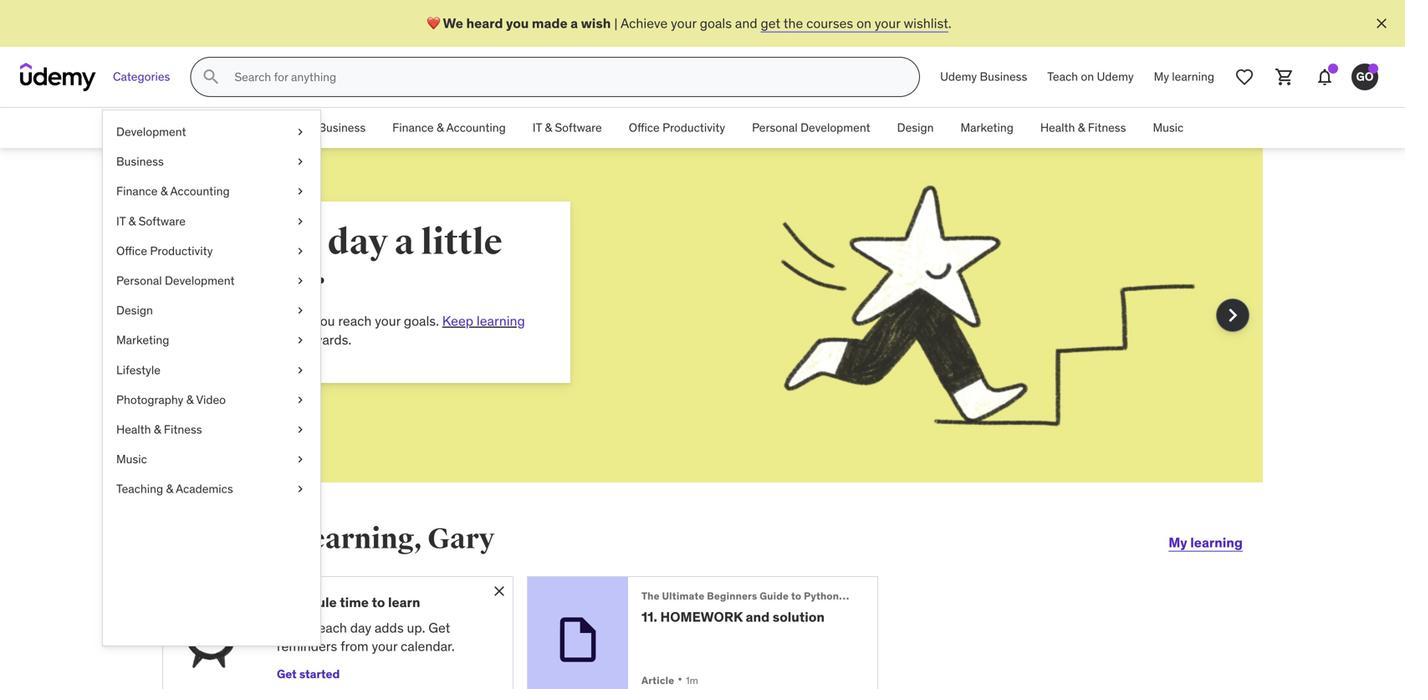 Task type: describe. For each thing, give the bounding box(es) containing it.
the ultimate beginners guide to python programming 11. homework and solution
[[642, 590, 909, 626]]

2 vertical spatial learning
[[1190, 534, 1243, 551]]

1 vertical spatial my
[[1169, 534, 1187, 551]]

and inside every day a little closer learning helps you reach your goals. keep learning and reap the rewards.
[[222, 331, 245, 348]]

0 vertical spatial close image
[[1373, 15, 1390, 32]]

xsmall image for design
[[294, 302, 307, 319]]

1 vertical spatial music link
[[103, 445, 320, 474]]

1 vertical spatial health & fitness link
[[103, 415, 320, 445]]

design for health & fitness
[[897, 120, 934, 135]]

schedule time to learn a little each day adds up. get reminders from your calendar.
[[277, 594, 455, 655]]

personal for health & fitness
[[752, 120, 798, 135]]

design link for lifestyle
[[103, 296, 320, 325]]

•
[[678, 671, 683, 688]]

❤️
[[427, 14, 440, 32]]

personal for lifestyle
[[116, 273, 162, 288]]

1 vertical spatial close image
[[491, 583, 508, 600]]

each
[[318, 619, 347, 636]]

marketing for health & fitness
[[961, 120, 1014, 135]]

office productivity for lifestyle
[[116, 243, 213, 258]]

beginners
[[707, 590, 757, 603]]

lifestyle
[[116, 362, 161, 377]]

up.
[[407, 619, 425, 636]]

.
[[948, 14, 952, 32]]

video
[[196, 392, 226, 407]]

design link for health & fitness
[[884, 108, 947, 148]]

wish
[[581, 14, 611, 32]]

go link
[[1345, 57, 1385, 97]]

productivity for lifestyle
[[150, 243, 213, 258]]

day inside schedule time to learn a little each day adds up. get reminders from your calendar.
[[350, 619, 371, 636]]

business link for health & fitness
[[305, 108, 379, 148]]

started
[[299, 667, 340, 682]]

office for health & fitness
[[629, 120, 660, 135]]

marketing for lifestyle
[[116, 333, 169, 348]]

finance & accounting for lifestyle
[[116, 184, 230, 199]]

photography & video link
[[103, 385, 320, 415]]

the inside every day a little closer learning helps you reach your goals. keep learning and reap the rewards.
[[278, 331, 297, 348]]

office productivity link for health & fitness
[[615, 108, 739, 148]]

0 vertical spatial my learning
[[1154, 69, 1214, 84]]

to inside the ultimate beginners guide to python programming 11. homework and solution
[[791, 590, 802, 603]]

lifestyle link
[[103, 355, 320, 385]]

courses
[[806, 14, 853, 32]]

reminders
[[277, 638, 337, 655]]

article • 1m
[[642, 671, 698, 688]]

personal development for health & fitness
[[752, 120, 870, 135]]

marketing link for lifestyle
[[103, 325, 320, 355]]

get
[[761, 14, 781, 32]]

1 horizontal spatial health
[[1040, 120, 1075, 135]]

xsmall image for lifestyle
[[294, 362, 307, 378]]

software for lifestyle
[[138, 214, 186, 229]]

1 vertical spatial my learning
[[1169, 534, 1243, 551]]

ultimate
[[662, 590, 705, 603]]

every day a little closer learning helps you reach your goals. keep learning and reap the rewards.
[[222, 221, 525, 348]]

0 vertical spatial fitness
[[1088, 120, 1126, 135]]

categories
[[113, 69, 170, 84]]

2 udemy from the left
[[1097, 69, 1134, 84]]

it & software for health & fitness
[[533, 120, 602, 135]]

goals.
[[404, 312, 439, 330]]

1 horizontal spatial on
[[1081, 69, 1094, 84]]

development for lifestyle
[[165, 273, 235, 288]]

rewards.
[[301, 331, 351, 348]]

wishlist
[[904, 14, 948, 32]]

get inside get started "button"
[[277, 667, 297, 682]]

1 horizontal spatial a
[[571, 14, 578, 32]]

business for health & fitness
[[318, 120, 366, 135]]

xsmall image for finance & accounting
[[294, 183, 307, 200]]

0 vertical spatial my learning link
[[1144, 57, 1224, 97]]

0 vertical spatial music link
[[1140, 108, 1197, 148]]

homework
[[660, 608, 743, 626]]

xsmall image for office productivity
[[294, 243, 307, 259]]

office for lifestyle
[[116, 243, 147, 258]]

adds
[[375, 619, 404, 636]]

office productivity for health & fitness
[[629, 120, 725, 135]]

finance & accounting for health & fitness
[[392, 120, 506, 135]]

shopping cart with 0 items image
[[1275, 67, 1295, 87]]

let's
[[162, 522, 226, 557]]

heard
[[466, 14, 503, 32]]

0 vertical spatial health & fitness link
[[1027, 108, 1140, 148]]

guide
[[760, 590, 789, 603]]

wishlist image
[[1235, 67, 1255, 87]]

teach on udemy link
[[1037, 57, 1144, 97]]

goals
[[700, 14, 732, 32]]

xsmall image for personal development
[[294, 273, 307, 289]]

every
[[222, 221, 321, 264]]

next image
[[1219, 302, 1246, 329]]

programming
[[842, 590, 909, 603]]

xsmall image for music
[[294, 451, 307, 468]]

and inside the ultimate beginners guide to python programming 11. homework and solution
[[746, 608, 770, 626]]

xsmall image for marketing
[[294, 332, 307, 349]]

we
[[443, 14, 463, 32]]

1 udemy from the left
[[940, 69, 977, 84]]

teaching & academics
[[116, 481, 233, 497]]

a inside every day a little closer learning helps you reach your goals. keep learning and reap the rewards.
[[395, 221, 414, 264]]

the
[[642, 590, 660, 603]]

development link
[[103, 117, 320, 147]]

finance for health & fitness
[[392, 120, 434, 135]]

xsmall image for development
[[294, 124, 307, 140]]

1 vertical spatial health
[[116, 422, 151, 437]]

0 vertical spatial my
[[1154, 69, 1169, 84]]

your left wishlist
[[875, 14, 900, 32]]

time
[[340, 594, 369, 611]]

udemy image
[[20, 63, 96, 91]]

11. homework and solution link
[[642, 608, 851, 626]]

solution
[[773, 608, 825, 626]]

from
[[340, 638, 369, 655]]

xsmall image for health & fitness
[[294, 421, 307, 438]]

gary
[[428, 522, 495, 557]]

keep learning link
[[442, 312, 525, 330]]

learning,
[[301, 522, 422, 557]]

1 vertical spatial fitness
[[164, 422, 202, 437]]

get started
[[277, 667, 340, 682]]

you inside every day a little closer learning helps you reach your goals. keep learning and reap the rewards.
[[314, 312, 335, 330]]

get started button
[[277, 663, 340, 686]]

|
[[614, 14, 618, 32]]

❤️   we heard you made a wish | achieve your goals and get the courses on your wishlist .
[[427, 14, 952, 32]]

it & software for lifestyle
[[116, 214, 186, 229]]

1 unread notification image
[[1328, 64, 1338, 74]]

personal development link for health & fitness
[[739, 108, 884, 148]]



Task type: vqa. For each thing, say whether or not it's contained in the screenshot.
courses at top right
yes



Task type: locate. For each thing, give the bounding box(es) containing it.
2 xsmall image from the top
[[294, 154, 307, 170]]

0 vertical spatial marketing link
[[947, 108, 1027, 148]]

1 vertical spatial finance & accounting link
[[103, 177, 320, 206]]

it & software link
[[519, 108, 615, 148], [103, 206, 320, 236]]

1 horizontal spatial marketing link
[[947, 108, 1027, 148]]

finance & accounting link for health & fitness
[[379, 108, 519, 148]]

0 horizontal spatial personal
[[116, 273, 162, 288]]

reap
[[248, 331, 275, 348]]

little up keep
[[421, 221, 503, 264]]

it for lifestyle
[[116, 214, 126, 229]]

1 vertical spatial music
[[116, 452, 147, 467]]

health down photography
[[116, 422, 151, 437]]

it & software link for health & fitness
[[519, 108, 615, 148]]

music
[[1153, 120, 1184, 135], [116, 452, 147, 467]]

1 vertical spatial personal development
[[116, 273, 235, 288]]

to
[[791, 590, 802, 603], [372, 594, 385, 611]]

0 vertical spatial little
[[421, 221, 503, 264]]

on
[[857, 14, 872, 32], [1081, 69, 1094, 84]]

my learning link
[[1144, 57, 1224, 97], [1169, 523, 1243, 563]]

categories button
[[103, 57, 180, 97]]

3 xsmall image from the top
[[294, 213, 307, 229]]

productivity
[[663, 120, 725, 135], [150, 243, 213, 258]]

1 horizontal spatial get
[[428, 619, 450, 636]]

to inside schedule time to learn a little each day adds up. get reminders from your calendar.
[[372, 594, 385, 611]]

business link
[[305, 108, 379, 148], [103, 147, 320, 177]]

1 vertical spatial learning
[[477, 312, 525, 330]]

xsmall image
[[294, 124, 307, 140], [294, 154, 307, 170], [294, 213, 307, 229], [294, 243, 307, 259], [294, 332, 307, 349], [294, 392, 307, 408], [294, 421, 307, 438], [294, 451, 307, 468]]

1 xsmall image from the top
[[294, 124, 307, 140]]

2 horizontal spatial business
[[980, 69, 1027, 84]]

0 horizontal spatial health
[[116, 422, 151, 437]]

the right get
[[783, 14, 803, 32]]

udemy right teach
[[1097, 69, 1134, 84]]

0 horizontal spatial marketing link
[[103, 325, 320, 355]]

a left wish
[[571, 14, 578, 32]]

0 vertical spatial business
[[980, 69, 1027, 84]]

0 vertical spatial finance & accounting
[[392, 120, 506, 135]]

1 horizontal spatial udemy
[[1097, 69, 1134, 84]]

xsmall image inside business link
[[294, 154, 307, 170]]

1 horizontal spatial office
[[629, 120, 660, 135]]

0 horizontal spatial a
[[395, 221, 414, 264]]

marketing down udemy business link
[[961, 120, 1014, 135]]

photography & video
[[116, 392, 226, 407]]

to up solution
[[791, 590, 802, 603]]

0 horizontal spatial office productivity
[[116, 243, 213, 258]]

xsmall image for it & software
[[294, 213, 307, 229]]

a up goals.
[[395, 221, 414, 264]]

0 horizontal spatial business
[[116, 154, 164, 169]]

personal development for lifestyle
[[116, 273, 235, 288]]

health & fitness link
[[1027, 108, 1140, 148], [103, 415, 320, 445]]

little up reminders
[[288, 619, 315, 636]]

1 vertical spatial get
[[277, 667, 297, 682]]

1 horizontal spatial it & software link
[[519, 108, 615, 148]]

1 vertical spatial health & fitness
[[116, 422, 202, 437]]

personal development link for lifestyle
[[103, 266, 320, 296]]

it
[[533, 120, 542, 135], [116, 214, 126, 229]]

xsmall image inside development link
[[294, 124, 307, 140]]

learning
[[1172, 69, 1214, 84], [477, 312, 525, 330], [1190, 534, 1243, 551]]

get
[[428, 619, 450, 636], [277, 667, 297, 682]]

0 vertical spatial you
[[506, 14, 529, 32]]

finance & accounting link
[[379, 108, 519, 148], [103, 177, 320, 206]]

1 vertical spatial marketing
[[116, 333, 169, 348]]

your inside every day a little closer learning helps you reach your goals. keep learning and reap the rewards.
[[375, 312, 401, 330]]

python
[[804, 590, 839, 603]]

1 vertical spatial and
[[222, 331, 245, 348]]

udemy business
[[940, 69, 1027, 84]]

achieve
[[621, 14, 668, 32]]

start
[[231, 522, 296, 557]]

1 horizontal spatial finance & accounting link
[[379, 108, 519, 148]]

0 horizontal spatial music
[[116, 452, 147, 467]]

you have alerts image
[[1368, 64, 1378, 74]]

and down guide
[[746, 608, 770, 626]]

fitness down teach on udemy link
[[1088, 120, 1126, 135]]

0 horizontal spatial on
[[857, 14, 872, 32]]

0 horizontal spatial accounting
[[170, 184, 230, 199]]

4 xsmall image from the top
[[294, 243, 307, 259]]

1 horizontal spatial the
[[783, 14, 803, 32]]

0 vertical spatial music
[[1153, 120, 1184, 135]]

1 vertical spatial a
[[395, 221, 414, 264]]

xsmall image inside personal development link
[[294, 273, 307, 289]]

0 vertical spatial learning
[[1172, 69, 1214, 84]]

1m
[[686, 674, 698, 687]]

0 vertical spatial personal development link
[[739, 108, 884, 148]]

get left started
[[277, 667, 297, 682]]

close image
[[1373, 15, 1390, 32], [491, 583, 508, 600]]

productivity for health & fitness
[[663, 120, 725, 135]]

design for lifestyle
[[116, 303, 153, 318]]

0 vertical spatial finance
[[392, 120, 434, 135]]

little inside schedule time to learn a little each day adds up. get reminders from your calendar.
[[288, 619, 315, 636]]

11.
[[642, 608, 657, 626]]

health & fitness down photography
[[116, 422, 202, 437]]

my
[[1154, 69, 1169, 84], [1169, 534, 1187, 551]]

0 horizontal spatial udemy
[[940, 69, 977, 84]]

xsmall image up the let's start learning, gary
[[294, 481, 307, 497]]

1 vertical spatial software
[[138, 214, 186, 229]]

your
[[671, 14, 697, 32], [875, 14, 900, 32], [375, 312, 401, 330], [372, 638, 397, 655]]

development for health & fitness
[[801, 120, 870, 135]]

personal development link
[[739, 108, 884, 148], [103, 266, 320, 296]]

calendar.
[[401, 638, 455, 655]]

xsmall image for photography & video
[[294, 392, 307, 408]]

5 xsmall image from the top
[[294, 332, 307, 349]]

xsmall image up helps
[[294, 273, 307, 289]]

0 vertical spatial it & software link
[[519, 108, 615, 148]]

finance & accounting link for lifestyle
[[103, 177, 320, 206]]

4 xsmall image from the top
[[294, 362, 307, 378]]

5 xsmall image from the top
[[294, 481, 307, 497]]

teach on udemy
[[1047, 69, 1134, 84]]

xsmall image inside teaching & academics link
[[294, 481, 307, 497]]

0 horizontal spatial office productivity link
[[103, 236, 320, 266]]

submit search image
[[201, 67, 221, 87]]

8 xsmall image from the top
[[294, 451, 307, 468]]

closer
[[222, 263, 324, 306]]

a
[[571, 14, 578, 32], [395, 221, 414, 264]]

0 vertical spatial it & software
[[533, 120, 602, 135]]

software for health & fitness
[[555, 120, 602, 135]]

0 horizontal spatial get
[[277, 667, 297, 682]]

1 vertical spatial finance & accounting
[[116, 184, 230, 199]]

1 vertical spatial little
[[288, 619, 315, 636]]

go
[[1356, 69, 1374, 84]]

design link
[[884, 108, 947, 148], [103, 296, 320, 325]]

1 vertical spatial accounting
[[170, 184, 230, 199]]

to right time
[[372, 594, 385, 611]]

it & software link for lifestyle
[[103, 206, 320, 236]]

helps
[[278, 312, 311, 330]]

1 vertical spatial personal development link
[[103, 266, 320, 296]]

0 horizontal spatial you
[[314, 312, 335, 330]]

teaching & academics link
[[103, 474, 320, 504]]

1 horizontal spatial music link
[[1140, 108, 1197, 148]]

0 vertical spatial accounting
[[446, 120, 506, 135]]

1 horizontal spatial office productivity link
[[615, 108, 739, 148]]

my learning
[[1154, 69, 1214, 84], [1169, 534, 1243, 551]]

1 vertical spatial you
[[314, 312, 335, 330]]

Search for anything text field
[[231, 63, 899, 91]]

0 vertical spatial office
[[629, 120, 660, 135]]

reach
[[338, 312, 372, 330]]

xsmall image up the rewards.
[[294, 302, 307, 319]]

your down adds
[[372, 638, 397, 655]]

software
[[555, 120, 602, 135], [138, 214, 186, 229]]

xsmall image for teaching & academics
[[294, 481, 307, 497]]

0 vertical spatial a
[[571, 14, 578, 32]]

0 horizontal spatial health & fitness
[[116, 422, 202, 437]]

and down learning
[[222, 331, 245, 348]]

1 horizontal spatial business
[[318, 120, 366, 135]]

marketing up lifestyle
[[116, 333, 169, 348]]

get the courses on your wishlist link
[[761, 14, 948, 32]]

6 xsmall image from the top
[[294, 392, 307, 408]]

0 vertical spatial it
[[533, 120, 542, 135]]

close image up you have alerts image
[[1373, 15, 1390, 32]]

1 vertical spatial my learning link
[[1169, 523, 1243, 563]]

it for health & fitness
[[533, 120, 542, 135]]

0 vertical spatial office productivity link
[[615, 108, 739, 148]]

learning
[[222, 312, 275, 330]]

0 horizontal spatial it & software
[[116, 214, 186, 229]]

your inside schedule time to learn a little each day adds up. get reminders from your calendar.
[[372, 638, 397, 655]]

xsmall image for business
[[294, 154, 307, 170]]

academics
[[176, 481, 233, 497]]

the down helps
[[278, 331, 297, 348]]

and left get
[[735, 14, 757, 32]]

1 vertical spatial day
[[350, 619, 371, 636]]

0 vertical spatial software
[[555, 120, 602, 135]]

1 horizontal spatial personal
[[752, 120, 798, 135]]

1 vertical spatial the
[[278, 331, 297, 348]]

you
[[506, 14, 529, 32], [314, 312, 335, 330]]

1 vertical spatial personal
[[116, 273, 162, 288]]

1 horizontal spatial it & software
[[533, 120, 602, 135]]

you up the rewards.
[[314, 312, 335, 330]]

1 horizontal spatial to
[[791, 590, 802, 603]]

photography
[[116, 392, 183, 407]]

office productivity link
[[615, 108, 739, 148], [103, 236, 320, 266]]

&
[[437, 120, 444, 135], [545, 120, 552, 135], [1078, 120, 1085, 135], [160, 184, 168, 199], [128, 214, 136, 229], [186, 392, 194, 407], [154, 422, 161, 437], [166, 481, 173, 497]]

1 horizontal spatial you
[[506, 14, 529, 32]]

get up 'calendar.' at the left
[[428, 619, 450, 636]]

business link for lifestyle
[[103, 147, 320, 177]]

0 vertical spatial the
[[783, 14, 803, 32]]

health & fitness link down teach on udemy link
[[1027, 108, 1140, 148]]

health & fitness
[[1040, 120, 1126, 135], [116, 422, 202, 437]]

notifications image
[[1315, 67, 1335, 87]]

xsmall image inside lifestyle link
[[294, 362, 307, 378]]

1 vertical spatial it
[[116, 214, 126, 229]]

udemy business link
[[930, 57, 1037, 97]]

1 horizontal spatial office productivity
[[629, 120, 725, 135]]

1 horizontal spatial health & fitness
[[1040, 120, 1126, 135]]

marketing
[[961, 120, 1014, 135], [116, 333, 169, 348]]

get inside schedule time to learn a little each day adds up. get reminders from your calendar.
[[428, 619, 450, 636]]

you left made
[[506, 14, 529, 32]]

0 horizontal spatial finance
[[116, 184, 158, 199]]

little inside every day a little closer learning helps you reach your goals. keep learning and reap the rewards.
[[421, 221, 503, 264]]

xsmall image inside photography & video link
[[294, 392, 307, 408]]

day inside every day a little closer learning helps you reach your goals. keep learning and reap the rewards.
[[328, 221, 388, 264]]

2 xsmall image from the top
[[294, 273, 307, 289]]

fitness down photography & video
[[164, 422, 202, 437]]

0 vertical spatial design
[[897, 120, 934, 135]]

office productivity link for lifestyle
[[103, 236, 320, 266]]

marketing link for health & fitness
[[947, 108, 1027, 148]]

1 horizontal spatial design
[[897, 120, 934, 135]]

xsmall image down the rewards.
[[294, 362, 307, 378]]

teaching
[[116, 481, 163, 497]]

your right reach
[[375, 312, 401, 330]]

0 vertical spatial office productivity
[[629, 120, 725, 135]]

1 horizontal spatial music
[[1153, 120, 1184, 135]]

business
[[980, 69, 1027, 84], [318, 120, 366, 135], [116, 154, 164, 169]]

0 horizontal spatial design
[[116, 303, 153, 318]]

day up the from
[[350, 619, 371, 636]]

1 horizontal spatial accounting
[[446, 120, 506, 135]]

marketing link up the video
[[103, 325, 320, 355]]

personal development
[[752, 120, 870, 135], [116, 273, 235, 288]]

carousel element
[[142, 148, 1263, 523]]

health & fitness down teach on udemy link
[[1040, 120, 1126, 135]]

day
[[328, 221, 388, 264], [350, 619, 371, 636]]

0 horizontal spatial productivity
[[150, 243, 213, 258]]

a
[[277, 619, 285, 636]]

made
[[532, 14, 568, 32]]

business for lifestyle
[[116, 154, 164, 169]]

1 xsmall image from the top
[[294, 183, 307, 200]]

0 horizontal spatial the
[[278, 331, 297, 348]]

health & fitness link down the video
[[103, 415, 320, 445]]

schedule
[[277, 594, 337, 611]]

learning inside every day a little closer learning helps you reach your goals. keep learning and reap the rewards.
[[477, 312, 525, 330]]

close image down gary
[[491, 583, 508, 600]]

accounting
[[446, 120, 506, 135], [170, 184, 230, 199]]

personal
[[752, 120, 798, 135], [116, 273, 162, 288]]

health down teach
[[1040, 120, 1075, 135]]

on right courses
[[857, 14, 872, 32]]

let's start learning, gary
[[162, 522, 495, 557]]

1 vertical spatial office
[[116, 243, 147, 258]]

xsmall image
[[294, 183, 307, 200], [294, 273, 307, 289], [294, 302, 307, 319], [294, 362, 307, 378], [294, 481, 307, 497]]

article
[[642, 674, 674, 687]]

0 vertical spatial health & fitness
[[1040, 120, 1126, 135]]

0 vertical spatial and
[[735, 14, 757, 32]]

udemy down .
[[940, 69, 977, 84]]

accounting for health & fitness
[[446, 120, 506, 135]]

accounting for lifestyle
[[170, 184, 230, 199]]

0 horizontal spatial it & software link
[[103, 206, 320, 236]]

udemy
[[940, 69, 977, 84], [1097, 69, 1134, 84]]

0 horizontal spatial design link
[[103, 296, 320, 325]]

keep
[[442, 312, 473, 330]]

7 xsmall image from the top
[[294, 421, 307, 438]]

it & software
[[533, 120, 602, 135], [116, 214, 186, 229]]

day up reach
[[328, 221, 388, 264]]

1 vertical spatial it & software link
[[103, 206, 320, 236]]

and
[[735, 14, 757, 32], [222, 331, 245, 348], [746, 608, 770, 626]]

finance for lifestyle
[[116, 184, 158, 199]]

xsmall image up 'every'
[[294, 183, 307, 200]]

0 horizontal spatial fitness
[[164, 422, 202, 437]]

learn
[[388, 594, 420, 611]]

0 vertical spatial day
[[328, 221, 388, 264]]

2 vertical spatial and
[[746, 608, 770, 626]]

teach
[[1047, 69, 1078, 84]]

3 xsmall image from the top
[[294, 302, 307, 319]]

xsmall image inside finance & accounting link
[[294, 183, 307, 200]]

0 vertical spatial personal development
[[752, 120, 870, 135]]

on right teach
[[1081, 69, 1094, 84]]

the
[[783, 14, 803, 32], [278, 331, 297, 348]]

finance & accounting
[[392, 120, 506, 135], [116, 184, 230, 199]]

fitness
[[1088, 120, 1126, 135], [164, 422, 202, 437]]

your left goals
[[671, 14, 697, 32]]

marketing link down udemy business link
[[947, 108, 1027, 148]]



